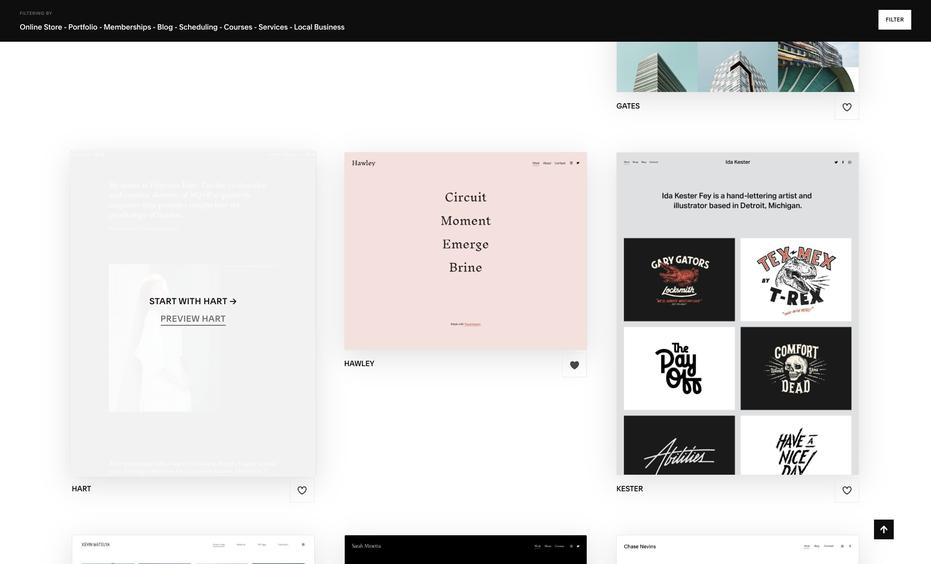 Task type: describe. For each thing, give the bounding box(es) containing it.
1 - from the left
[[64, 22, 67, 31]]

kester inside preview kester link
[[742, 314, 775, 324]]

hart inside button
[[204, 296, 227, 306]]

2 vertical spatial hawley
[[344, 359, 374, 368]]

store
[[44, 22, 62, 31]]

preview hawley
[[426, 251, 505, 261]]

business
[[314, 22, 345, 31]]

with for hawley
[[444, 233, 467, 244]]

portfolio
[[68, 22, 98, 31]]

start for start with hawley
[[415, 233, 442, 244]]

memberships
[[104, 22, 151, 31]]

filtering
[[20, 11, 45, 16]]

preview for preview hawley
[[426, 251, 465, 261]]

with for hart
[[179, 296, 201, 306]]

gates image
[[617, 0, 859, 92]]

filtering by
[[20, 11, 52, 16]]

hart image
[[71, 151, 315, 477]]

by
[[46, 11, 52, 16]]

gates
[[617, 101, 640, 110]]

2 vertical spatial kester
[[617, 485, 643, 494]]

hawley inside "preview hawley" link
[[468, 251, 505, 261]]

4 - from the left
[[175, 22, 177, 31]]

add kester to your favorites list image
[[842, 486, 852, 496]]

preview for preview hart
[[161, 314, 200, 324]]

hawley image
[[345, 153, 587, 350]]

kester image
[[617, 153, 859, 475]]

start with kester button
[[690, 289, 786, 314]]

preview kester link
[[701, 307, 775, 331]]

2 - from the left
[[99, 22, 102, 31]]

preview hawley link
[[426, 244, 505, 269]]

start with hart
[[149, 296, 227, 306]]

remove hawley from your favorites list image
[[570, 360, 580, 370]]



Task type: locate. For each thing, give the bounding box(es) containing it.
0 vertical spatial hawley
[[469, 233, 507, 244]]

1 horizontal spatial start
[[415, 233, 442, 244]]

with up "preview hawley"
[[444, 233, 467, 244]]

add hart to your favorites list image
[[297, 486, 307, 496]]

- right courses
[[254, 22, 257, 31]]

services
[[259, 22, 288, 31]]

start with hawley button
[[415, 227, 516, 251]]

start up preview hart
[[149, 296, 177, 306]]

courses
[[224, 22, 252, 31]]

- right portfolio
[[99, 22, 102, 31]]

preview
[[426, 251, 465, 261], [161, 314, 200, 324], [701, 314, 740, 324]]

- left local
[[290, 22, 292, 31]]

2 horizontal spatial with
[[719, 296, 742, 306]]

2 horizontal spatial preview
[[701, 314, 740, 324]]

start for start with kester
[[690, 296, 717, 306]]

preview hart
[[161, 314, 226, 324]]

preview inside 'preview hart' link
[[161, 314, 200, 324]]

- left courses
[[219, 22, 222, 31]]

-
[[64, 22, 67, 31], [99, 22, 102, 31], [153, 22, 156, 31], [175, 22, 177, 31], [219, 22, 222, 31], [254, 22, 257, 31], [290, 22, 292, 31]]

preview for preview kester
[[701, 314, 740, 324]]

back to top image
[[879, 525, 889, 535]]

start with hart button
[[149, 289, 237, 314]]

scheduling
[[179, 22, 218, 31]]

start with kester
[[690, 296, 777, 306]]

nevins image
[[617, 536, 859, 564]]

0 vertical spatial kester
[[744, 296, 777, 306]]

add gates to your favorites list image
[[842, 103, 852, 112]]

- left blog
[[153, 22, 156, 31]]

kester inside start with kester button
[[744, 296, 777, 306]]

1 horizontal spatial with
[[444, 233, 467, 244]]

2 vertical spatial hart
[[72, 485, 91, 494]]

preview hart link
[[161, 307, 226, 331]]

start with hawley
[[415, 233, 507, 244]]

1 vertical spatial kester
[[742, 314, 775, 324]]

6 - from the left
[[254, 22, 257, 31]]

filter button
[[879, 10, 911, 30]]

filter
[[886, 16, 904, 23]]

online
[[20, 22, 42, 31]]

preview kester
[[701, 314, 775, 324]]

blog
[[157, 22, 173, 31]]

hawley inside start with hawley button
[[469, 233, 507, 244]]

1 vertical spatial hart
[[202, 314, 226, 324]]

- right store
[[64, 22, 67, 31]]

preview down start with hart
[[161, 314, 200, 324]]

with
[[444, 233, 467, 244], [179, 296, 201, 306], [719, 296, 742, 306]]

minetta image
[[345, 536, 587, 564]]

online store - portfolio - memberships - blog - scheduling - courses - services - local business
[[20, 22, 345, 31]]

2 horizontal spatial start
[[690, 296, 717, 306]]

3 - from the left
[[153, 22, 156, 31]]

hart
[[204, 296, 227, 306], [202, 314, 226, 324], [72, 485, 91, 494]]

preview down start with kester
[[701, 314, 740, 324]]

local
[[294, 22, 312, 31]]

kester
[[744, 296, 777, 306], [742, 314, 775, 324], [617, 485, 643, 494]]

0 horizontal spatial start
[[149, 296, 177, 306]]

start for start with hart
[[149, 296, 177, 306]]

0 horizontal spatial with
[[179, 296, 201, 306]]

1 horizontal spatial preview
[[426, 251, 465, 261]]

5 - from the left
[[219, 22, 222, 31]]

start
[[415, 233, 442, 244], [149, 296, 177, 306], [690, 296, 717, 306]]

preview down start with hawley
[[426, 251, 465, 261]]

with up preview hart
[[179, 296, 201, 306]]

start up "preview hawley"
[[415, 233, 442, 244]]

7 - from the left
[[290, 22, 292, 31]]

- right blog
[[175, 22, 177, 31]]

matsuya image
[[72, 536, 314, 564]]

hawley
[[469, 233, 507, 244], [468, 251, 505, 261], [344, 359, 374, 368]]

0 horizontal spatial preview
[[161, 314, 200, 324]]

preview inside "preview hawley" link
[[426, 251, 465, 261]]

0 vertical spatial hart
[[204, 296, 227, 306]]

start up preview kester
[[690, 296, 717, 306]]

with up preview kester
[[719, 296, 742, 306]]

1 vertical spatial hawley
[[468, 251, 505, 261]]

with for kester
[[719, 296, 742, 306]]

preview inside preview kester link
[[701, 314, 740, 324]]



Task type: vqa. For each thing, say whether or not it's contained in the screenshot.
I'M
no



